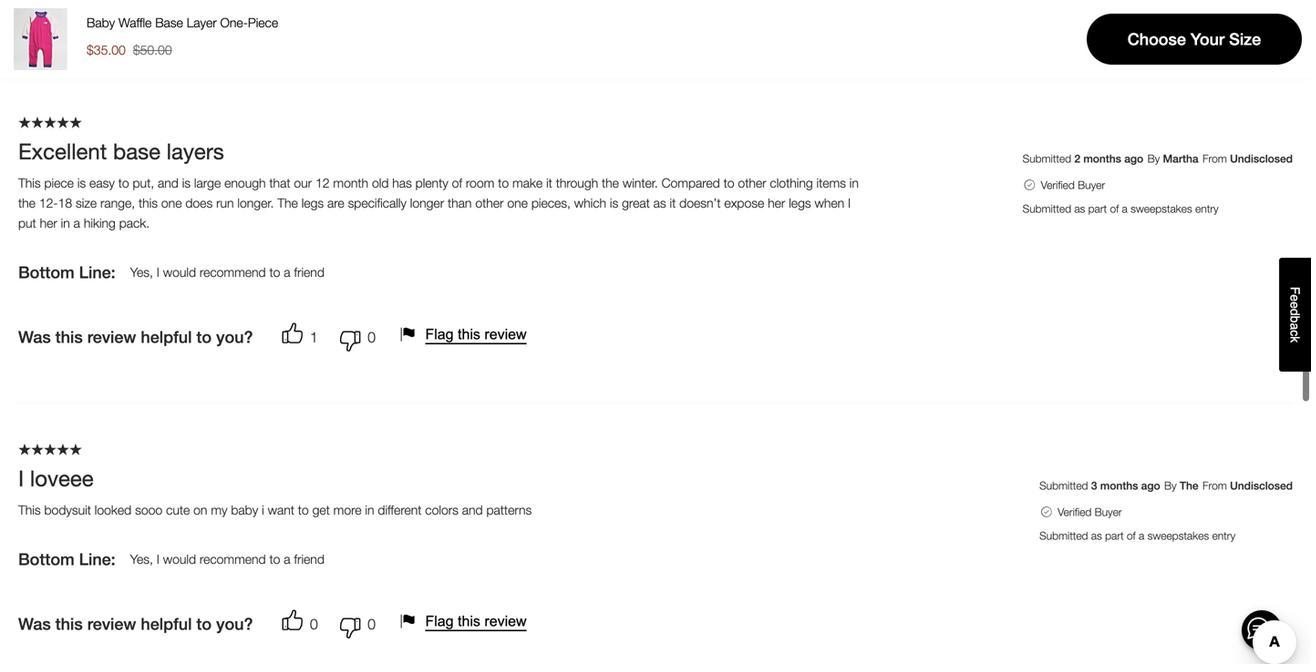 Task type: describe. For each thing, give the bounding box(es) containing it.
a down 'submitted 3 months ago by the from undisclosed'
[[1139, 530, 1145, 543]]

you? for excellent base layers
[[216, 328, 253, 347]]

run
[[216, 196, 234, 211]]

looked
[[95, 503, 132, 518]]

1 vertical spatial it
[[670, 196, 676, 211]]

expose
[[725, 196, 765, 211]]

range,
[[100, 196, 135, 211]]

as inside this piece is easy to put, and is large enough that our 12 month old has plenty of room to make it through the winter. compared to other clothing items in the 12-18 size range, this one does run longer. the legs are specifically longer than other one pieces, which is great as it doesn't expose her legs when i put her in a hiking pack.
[[654, 196, 666, 211]]

recommend for excellent base layers
[[200, 265, 266, 280]]

part for i loveee
[[1106, 530, 1124, 543]]

flag for i loveee
[[425, 614, 454, 630]]

$50.00
[[133, 42, 172, 57]]

b
[[1288, 316, 1303, 323]]

pack.
[[119, 216, 150, 231]]

colors
[[425, 503, 459, 518]]

more
[[334, 503, 362, 518]]

doesn't
[[680, 196, 721, 211]]

choose your size
[[1128, 30, 1262, 49]]

helpful for loveee
[[141, 615, 192, 635]]

i loveee
[[18, 466, 94, 492]]

flag this review for excellent base layers
[[425, 327, 527, 343]]

0 vertical spatial in
[[850, 176, 859, 191]]

one-
[[220, 15, 248, 30]]

yes, i would recommend to a friend for excellent base layers
[[130, 265, 325, 280]]

1
[[310, 329, 318, 346]]

2 e from the top
[[1288, 302, 1303, 309]]

0 vertical spatial other
[[738, 176, 767, 191]]

plenty
[[416, 176, 448, 191]]

layer
[[187, 15, 217, 30]]

i inside this piece is easy to put, and is large enough that our 12 month old has plenty of room to make it through the winter. compared to other clothing items in the 12-18 size range, this one does run longer. the legs are specifically longer than other one pieces, which is great as it doesn't expose her legs when i put her in a hiking pack.
[[848, 196, 851, 211]]

are
[[327, 196, 344, 211]]

$35.00
[[87, 42, 126, 57]]

get
[[312, 503, 330, 518]]

specifically
[[348, 196, 407, 211]]

does
[[185, 196, 213, 211]]

c
[[1288, 330, 1303, 337]]

room
[[466, 176, 495, 191]]

verified buyer for excellent base layers
[[1041, 179, 1106, 192]]

easy
[[89, 176, 115, 191]]

undisclosed for i loveee
[[1230, 480, 1293, 493]]

bottom line: for base
[[18, 263, 116, 282]]

your
[[1191, 30, 1225, 49]]

from for excellent base layers
[[1203, 152, 1227, 165]]

f e e d b a c k
[[1288, 287, 1303, 343]]

my
[[211, 503, 228, 518]]

18
[[58, 196, 72, 211]]

part for excellent base layers
[[1089, 203, 1107, 215]]

friend for i loveee
[[294, 552, 325, 567]]

on
[[193, 503, 207, 518]]

12
[[316, 176, 330, 191]]

0 horizontal spatial is
[[77, 176, 86, 191]]

sweepstakes for excellent base layers
[[1131, 203, 1193, 215]]

0 button for i loveee
[[325, 607, 383, 643]]

1 you? from the top
[[216, 1, 253, 20]]

line: for loveee
[[79, 551, 116, 570]]

patterns
[[487, 503, 532, 518]]

1 one from the left
[[161, 196, 182, 211]]

bottom for i
[[18, 551, 74, 570]]

pieces,
[[532, 196, 571, 211]]

excellent
[[18, 138, 107, 164]]

cute
[[166, 503, 190, 518]]

entry for excellent base layers
[[1196, 203, 1219, 215]]

2 horizontal spatial is
[[610, 196, 619, 211]]

this inside this piece is easy to put, and is large enough that our 12 month old has plenty of room to make it through the winter. compared to other clothing items in the 12-18 size range, this one does run longer. the legs are specifically longer than other one pieces, which is great as it doesn't expose her legs when i put her in a hiking pack.
[[139, 196, 158, 211]]

hiking
[[84, 216, 116, 231]]

1 button
[[282, 319, 325, 356]]

verified for i loveee
[[1058, 506, 1092, 519]]

flag this review button for excellent base layers
[[398, 324, 534, 346]]

of for i loveee
[[1127, 530, 1136, 543]]

0 horizontal spatial her
[[40, 216, 57, 231]]

want
[[268, 503, 294, 518]]

submitted as part of a sweepstakes entry for excellent base layers
[[1023, 203, 1219, 215]]

verified for excellent base layers
[[1041, 179, 1075, 192]]

months for i loveee
[[1101, 480, 1139, 493]]

2 one from the left
[[507, 196, 528, 211]]

longer.
[[238, 196, 274, 211]]

base
[[155, 15, 183, 30]]

k
[[1288, 337, 1303, 343]]

0 horizontal spatial in
[[61, 216, 70, 231]]

this piece is easy to put, and is large enough that our 12 month old has plenty of room to make it through the winter. compared to other clothing items in the 12-18 size range, this one does run longer. the legs are specifically longer than other one pieces, which is great as it doesn't expose her legs when i put her in a hiking pack.
[[18, 176, 859, 231]]

base
[[113, 138, 161, 164]]

our
[[294, 176, 312, 191]]

2 legs from the left
[[789, 196, 811, 211]]

longer
[[410, 196, 444, 211]]

1 e from the top
[[1288, 295, 1303, 302]]

2
[[1075, 152, 1081, 165]]

which
[[574, 196, 607, 211]]

through
[[556, 176, 598, 191]]

f
[[1288, 287, 1303, 295]]

items
[[817, 176, 846, 191]]

helpful for base
[[141, 328, 192, 347]]

large
[[194, 176, 221, 191]]

this for excellent
[[18, 176, 41, 191]]

the inside this piece is easy to put, and is large enough that our 12 month old has plenty of room to make it through the winter. compared to other clothing items in the 12-18 size range, this one does run longer. the legs are specifically longer than other one pieces, which is great as it doesn't expose her legs when i put her in a hiking pack.
[[278, 196, 298, 211]]

waffle
[[119, 15, 152, 30]]

size
[[1230, 30, 1262, 49]]

submitted 2 months ago by martha from undisclosed
[[1023, 152, 1293, 165]]

friend for excellent base layers
[[294, 265, 325, 280]]

this for i
[[18, 503, 41, 518]]

1 horizontal spatial is
[[182, 176, 191, 191]]

make
[[513, 176, 543, 191]]

enough
[[224, 176, 266, 191]]

put,
[[133, 176, 154, 191]]

compared
[[662, 176, 720, 191]]

1 legs from the left
[[302, 196, 324, 211]]

month
[[333, 176, 369, 191]]

winter.
[[623, 176, 658, 191]]

old
[[372, 176, 389, 191]]

put
[[18, 216, 36, 231]]

buyer for i loveee
[[1095, 506, 1122, 519]]

line: for base
[[79, 263, 116, 282]]

has
[[392, 176, 412, 191]]

was for excellent
[[18, 328, 51, 347]]

submitted 3 months ago by the from undisclosed
[[1040, 480, 1293, 493]]



Task type: vqa. For each thing, say whether or not it's contained in the screenshot.


Task type: locate. For each thing, give the bounding box(es) containing it.
buyer for excellent base layers
[[1078, 179, 1106, 192]]

than
[[448, 196, 472, 211]]

verified
[[1041, 179, 1075, 192], [1058, 506, 1092, 519]]

ago
[[1125, 152, 1144, 165], [1142, 480, 1161, 493]]

sweepstakes for i loveee
[[1148, 530, 1210, 543]]

1 vertical spatial sweepstakes
[[1148, 530, 1210, 543]]

submitted as part of a sweepstakes entry for i loveee
[[1040, 530, 1236, 543]]

verified buyer for i loveee
[[1058, 506, 1122, 519]]

3 was this review helpful to you? from the top
[[18, 615, 253, 635]]

part down the submitted 2 months ago by martha from undisclosed
[[1089, 203, 1107, 215]]

her down the 12-
[[40, 216, 57, 231]]

1 horizontal spatial by
[[1165, 480, 1177, 493]]

bottom down bodysuit
[[18, 551, 74, 570]]

1 would from the top
[[163, 265, 196, 280]]

1 from from the top
[[1203, 152, 1227, 165]]

0 vertical spatial the
[[278, 196, 298, 211]]

verified down 3
[[1058, 506, 1092, 519]]

2 vertical spatial you?
[[216, 615, 253, 635]]

2 helpful from the top
[[141, 328, 192, 347]]

and right put,
[[158, 176, 179, 191]]

2 vertical spatial of
[[1127, 530, 1136, 543]]

buyer down 2
[[1078, 179, 1106, 192]]

flag this review button for i loveee
[[398, 611, 534, 633]]

0 vertical spatial submitted as part of a sweepstakes entry
[[1023, 203, 1219, 215]]

2 undisclosed from the top
[[1230, 480, 1293, 493]]

friend up 1
[[294, 265, 325, 280]]

yes,
[[130, 265, 153, 280], [130, 552, 153, 567]]

yes, i would recommend to a friend for i loveee
[[130, 552, 325, 567]]

would for loveee
[[163, 552, 196, 567]]

clothing
[[770, 176, 813, 191]]

would for base
[[163, 265, 196, 280]]

1 vertical spatial you?
[[216, 328, 253, 347]]

line: down hiking at the left of page
[[79, 263, 116, 282]]

1 yes, i would recommend to a friend from the top
[[130, 265, 325, 280]]

would down "does"
[[163, 265, 196, 280]]

line: down looked
[[79, 551, 116, 570]]

layers
[[167, 138, 224, 164]]

is left large
[[182, 176, 191, 191]]

yes, i would recommend to a friend down my
[[130, 552, 325, 567]]

months for excellent base layers
[[1084, 152, 1122, 165]]

of for excellent base layers
[[1110, 203, 1119, 215]]

0 vertical spatial entry
[[1196, 203, 1219, 215]]

ago right 3
[[1142, 480, 1161, 493]]

0 vertical spatial you?
[[216, 1, 253, 20]]

sooo
[[135, 503, 163, 518]]

1 vertical spatial other
[[476, 196, 504, 211]]

0 vertical spatial line:
[[79, 263, 116, 282]]

it down "compared"
[[670, 196, 676, 211]]

months right 3
[[1101, 480, 1139, 493]]

loveee
[[30, 466, 94, 492]]

a down the submitted 2 months ago by martha from undisclosed
[[1122, 203, 1128, 215]]

2 vertical spatial was this review helpful to you?
[[18, 615, 253, 635]]

1 this from the top
[[18, 176, 41, 191]]

baby
[[231, 503, 258, 518]]

months right 2
[[1084, 152, 1122, 165]]

2 horizontal spatial as
[[1092, 530, 1102, 543]]

f e e d b a c k button
[[1280, 258, 1312, 372]]

baby waffle base layer one-piece
[[87, 15, 278, 30]]

it up pieces, at the left top
[[546, 176, 553, 191]]

0 vertical spatial helpful
[[141, 1, 192, 20]]

yes, i would recommend to a friend
[[130, 265, 325, 280], [130, 552, 325, 567]]

yes, i would recommend to a friend down run
[[130, 265, 325, 280]]

0 for excellent base layers
[[368, 329, 376, 346]]

a inside this piece is easy to put, and is large enough that our 12 month old has plenty of room to make it through the winter. compared to other clothing items in the 12-18 size range, this one does run longer. the legs are specifically longer than other one pieces, which is great as it doesn't expose her legs when i put her in a hiking pack.
[[74, 216, 80, 231]]

2 horizontal spatial in
[[850, 176, 859, 191]]

when
[[815, 196, 845, 211]]

great
[[622, 196, 650, 211]]

1 vertical spatial would
[[163, 552, 196, 567]]

one left "does"
[[161, 196, 182, 211]]

0 vertical spatial flag this review
[[425, 327, 527, 343]]

1 vertical spatial verified
[[1058, 506, 1092, 519]]

bottom line: down bodysuit
[[18, 551, 116, 570]]

entry for i loveee
[[1213, 530, 1236, 543]]

1 helpful from the top
[[141, 1, 192, 20]]

0 vertical spatial buyer
[[1078, 179, 1106, 192]]

of down 'submitted 3 months ago by the from undisclosed'
[[1127, 530, 1136, 543]]

of up than
[[452, 176, 462, 191]]

0 vertical spatial was this review helpful to you?
[[18, 1, 253, 20]]

1 was from the top
[[18, 1, 51, 20]]

1 vertical spatial ago
[[1142, 480, 1161, 493]]

1 horizontal spatial the
[[602, 176, 619, 191]]

1 horizontal spatial as
[[1075, 203, 1086, 215]]

is left great
[[610, 196, 619, 211]]

martha
[[1163, 152, 1199, 165]]

legs down our
[[302, 196, 324, 211]]

recommend down run
[[200, 265, 266, 280]]

2 flag from the top
[[425, 614, 454, 630]]

and
[[158, 176, 179, 191], [462, 503, 483, 518]]

2 flag this review from the top
[[425, 614, 527, 630]]

as right great
[[654, 196, 666, 211]]

0 horizontal spatial by
[[1148, 152, 1160, 165]]

3 you? from the top
[[216, 615, 253, 635]]

1 horizontal spatial her
[[768, 196, 786, 211]]

2 would from the top
[[163, 552, 196, 567]]

0 vertical spatial ago
[[1125, 152, 1144, 165]]

1 recommend from the top
[[200, 265, 266, 280]]

verified buyer down 2
[[1041, 179, 1106, 192]]

0 vertical spatial verified buyer
[[1041, 179, 1106, 192]]

1 flag from the top
[[425, 327, 454, 343]]

1 vertical spatial friend
[[294, 552, 325, 567]]

0 vertical spatial recommend
[[200, 265, 266, 280]]

yes, for loveee
[[130, 552, 153, 567]]

2 line: from the top
[[79, 551, 116, 570]]

flag for excellent base layers
[[425, 327, 454, 343]]

0 vertical spatial her
[[768, 196, 786, 211]]

bodysuit
[[44, 503, 91, 518]]

a up the 1 button
[[284, 265, 291, 280]]

1 vertical spatial line:
[[79, 551, 116, 570]]

2 this from the top
[[18, 503, 41, 518]]

as down 2
[[1075, 203, 1086, 215]]

1 flag this review from the top
[[425, 327, 527, 343]]

1 vertical spatial entry
[[1213, 530, 1236, 543]]

submitted as part of a sweepstakes entry down 'submitted 3 months ago by the from undisclosed'
[[1040, 530, 1236, 543]]

part down 'submitted 3 months ago by the from undisclosed'
[[1106, 530, 1124, 543]]

verified down 2
[[1041, 179, 1075, 192]]

1 vertical spatial the
[[1180, 480, 1199, 493]]

one down make
[[507, 196, 528, 211]]

from for i loveee
[[1203, 480, 1227, 493]]

0 button for excellent base layers
[[325, 319, 383, 356]]

2 vertical spatial helpful
[[141, 615, 192, 635]]

bottom line: down hiking at the left of page
[[18, 263, 116, 282]]

0 vertical spatial from
[[1203, 152, 1227, 165]]

e up d
[[1288, 295, 1303, 302]]

3 helpful from the top
[[141, 615, 192, 635]]

ago for i loveee
[[1142, 480, 1161, 493]]

0 vertical spatial yes,
[[130, 265, 153, 280]]

ago left the martha
[[1125, 152, 1144, 165]]

i
[[262, 503, 264, 518]]

2 yes, i would recommend to a friend from the top
[[130, 552, 325, 567]]

choose
[[1128, 30, 1186, 49]]

and right colors
[[462, 503, 483, 518]]

2 bottom line: from the top
[[18, 551, 116, 570]]

0 vertical spatial months
[[1084, 152, 1122, 165]]

review
[[87, 1, 136, 20], [485, 327, 527, 343], [87, 328, 136, 347], [485, 614, 527, 630], [87, 615, 136, 635]]

2 bottom from the top
[[18, 551, 74, 570]]

the up "which"
[[602, 176, 619, 191]]

https://images.thenorthface.com/is/image/thenorthface/nf0a7wwk_wug_hero?$color swatch$ image
[[9, 8, 71, 70]]

other
[[738, 176, 767, 191], [476, 196, 504, 211]]

1 friend from the top
[[294, 265, 325, 280]]

2 was from the top
[[18, 328, 51, 347]]

1 vertical spatial flag this review button
[[398, 611, 534, 633]]

2 vertical spatial was
[[18, 615, 51, 635]]

1 vertical spatial this
[[18, 503, 41, 518]]

d
[[1288, 309, 1303, 316]]

1 vertical spatial yes, i would recommend to a friend
[[130, 552, 325, 567]]

as
[[654, 196, 666, 211], [1075, 203, 1086, 215], [1092, 530, 1102, 543]]

2 was this review helpful to you? from the top
[[18, 328, 253, 347]]

2 friend from the top
[[294, 552, 325, 567]]

2 recommend from the top
[[200, 552, 266, 567]]

1 vertical spatial her
[[40, 216, 57, 231]]

a
[[1122, 203, 1128, 215], [74, 216, 80, 231], [284, 265, 291, 280], [1288, 323, 1303, 330], [1139, 530, 1145, 543], [284, 552, 291, 567]]

a inside f e e d b a c k button
[[1288, 323, 1303, 330]]

1 vertical spatial flag
[[425, 614, 454, 630]]

a down the want
[[284, 552, 291, 567]]

this bodysuit looked sooo cute on my baby i want to get more in different colors and patterns
[[18, 503, 532, 518]]

this left bodysuit
[[18, 503, 41, 518]]

as for excellent base layers
[[1075, 203, 1086, 215]]

of down the submitted 2 months ago by martha from undisclosed
[[1110, 203, 1119, 215]]

1 bottom line: from the top
[[18, 263, 116, 282]]

1 vertical spatial verified buyer
[[1058, 506, 1122, 519]]

other up expose
[[738, 176, 767, 191]]

was for i
[[18, 615, 51, 635]]

part
[[1089, 203, 1107, 215], [1106, 530, 1124, 543]]

her down clothing
[[768, 196, 786, 211]]

yes, down sooo
[[130, 552, 153, 567]]

legs down clothing
[[789, 196, 811, 211]]

1 flag this review button from the top
[[398, 324, 534, 346]]

the
[[602, 176, 619, 191], [18, 196, 36, 211]]

entry down the martha
[[1196, 203, 1219, 215]]

0 vertical spatial part
[[1089, 203, 1107, 215]]

you? for i loveee
[[216, 615, 253, 635]]

0 vertical spatial bottom line:
[[18, 263, 116, 282]]

0 horizontal spatial it
[[546, 176, 553, 191]]

1 horizontal spatial legs
[[789, 196, 811, 211]]

0 horizontal spatial the
[[278, 196, 298, 211]]

bottom down put
[[18, 263, 74, 282]]

excellent base layers
[[18, 138, 224, 164]]

as for i loveee
[[1092, 530, 1102, 543]]

undisclosed
[[1230, 152, 1293, 165], [1230, 480, 1293, 493]]

in right items
[[850, 176, 859, 191]]

1 vertical spatial in
[[61, 216, 70, 231]]

helpful
[[141, 1, 192, 20], [141, 328, 192, 347], [141, 615, 192, 635]]

sweepstakes
[[1131, 203, 1193, 215], [1148, 530, 1210, 543]]

and inside this piece is easy to put, and is large enough that our 12 month old has plenty of room to make it through the winter. compared to other clothing items in the 12-18 size range, this one does run longer. the legs are specifically longer than other one pieces, which is great as it doesn't expose her legs when i put her in a hiking pack.
[[158, 176, 179, 191]]

0 vertical spatial was
[[18, 1, 51, 20]]

3
[[1092, 480, 1098, 493]]

baby
[[87, 15, 115, 30]]

would down cute on the left bottom of page
[[163, 552, 196, 567]]

1 horizontal spatial of
[[1110, 203, 1119, 215]]

1 vertical spatial undisclosed
[[1230, 480, 1293, 493]]

1 vertical spatial bottom
[[18, 551, 74, 570]]

0 vertical spatial the
[[602, 176, 619, 191]]

friend down the get
[[294, 552, 325, 567]]

2 from from the top
[[1203, 480, 1227, 493]]

yes, for base
[[130, 265, 153, 280]]

0 horizontal spatial other
[[476, 196, 504, 211]]

1 vertical spatial buyer
[[1095, 506, 1122, 519]]

0 vertical spatial it
[[546, 176, 553, 191]]

was this review helpful to you? for base
[[18, 328, 253, 347]]

verified buyer down 3
[[1058, 506, 1122, 519]]

0 vertical spatial sweepstakes
[[1131, 203, 1193, 215]]

bottom line:
[[18, 263, 116, 282], [18, 551, 116, 570]]

that
[[269, 176, 290, 191]]

friend
[[294, 265, 325, 280], [294, 552, 325, 567]]

0 vertical spatial and
[[158, 176, 179, 191]]

1 vertical spatial bottom line:
[[18, 551, 116, 570]]

undisclosed for excellent base layers
[[1230, 152, 1293, 165]]

1 vertical spatial and
[[462, 503, 483, 518]]

1 yes, from the top
[[130, 265, 153, 280]]

2 you? from the top
[[216, 328, 253, 347]]

piece
[[248, 15, 278, 30]]

of
[[452, 176, 462, 191], [1110, 203, 1119, 215], [1127, 530, 1136, 543]]

as down 3
[[1092, 530, 1102, 543]]

yes, down pack.
[[130, 265, 153, 280]]

1 line: from the top
[[79, 263, 116, 282]]

1 horizontal spatial in
[[365, 503, 374, 518]]

in right more
[[365, 503, 374, 518]]

entry
[[1196, 203, 1219, 215], [1213, 530, 1236, 543]]

would
[[163, 265, 196, 280], [163, 552, 196, 567]]

was this review helpful to you? for loveee
[[18, 615, 253, 635]]

other down the room
[[476, 196, 504, 211]]

is left easy
[[77, 176, 86, 191]]

e up b
[[1288, 302, 1303, 309]]

0 vertical spatial of
[[452, 176, 462, 191]]

0 button
[[325, 319, 383, 356], [282, 607, 325, 643], [325, 607, 383, 643]]

months
[[1084, 152, 1122, 165], [1101, 480, 1139, 493]]

0 horizontal spatial and
[[158, 176, 179, 191]]

1 undisclosed from the top
[[1230, 152, 1293, 165]]

0 horizontal spatial the
[[18, 196, 36, 211]]

0 vertical spatial this
[[18, 176, 41, 191]]

submitted as part of a sweepstakes entry down the submitted 2 months ago by martha from undisclosed
[[1023, 203, 1219, 215]]

1 bottom from the top
[[18, 263, 74, 282]]

0 horizontal spatial as
[[654, 196, 666, 211]]

1 vertical spatial yes,
[[130, 552, 153, 567]]

0 vertical spatial flag this review button
[[398, 324, 534, 346]]

0 vertical spatial bottom
[[18, 263, 74, 282]]

bottom
[[18, 263, 74, 282], [18, 551, 74, 570]]

flag this review for i loveee
[[425, 614, 527, 630]]

1 vertical spatial submitted as part of a sweepstakes entry
[[1040, 530, 1236, 543]]

in
[[850, 176, 859, 191], [61, 216, 70, 231], [365, 503, 374, 518]]

one
[[161, 196, 182, 211], [507, 196, 528, 211]]

a up "k"
[[1288, 323, 1303, 330]]

recommend for i loveee
[[200, 552, 266, 567]]

1 horizontal spatial other
[[738, 176, 767, 191]]

12-
[[39, 196, 58, 211]]

entry down 'submitted 3 months ago by the from undisclosed'
[[1213, 530, 1236, 543]]

this up the 12-
[[18, 176, 41, 191]]

0 vertical spatial verified
[[1041, 179, 1075, 192]]

in down 18
[[61, 216, 70, 231]]

1 was this review helpful to you? from the top
[[18, 1, 253, 20]]

by left the martha
[[1148, 152, 1160, 165]]

sweepstakes down the submitted 2 months ago by martha from undisclosed
[[1131, 203, 1193, 215]]

this
[[55, 1, 83, 20], [139, 196, 158, 211], [458, 327, 481, 343], [55, 328, 83, 347], [458, 614, 481, 630], [55, 615, 83, 635]]

1 vertical spatial from
[[1203, 480, 1227, 493]]

1 vertical spatial the
[[18, 196, 36, 211]]

piece
[[44, 176, 74, 191]]

0 vertical spatial undisclosed
[[1230, 152, 1293, 165]]

0 vertical spatial flag
[[425, 327, 454, 343]]

2 yes, from the top
[[130, 552, 153, 567]]

1 vertical spatial of
[[1110, 203, 1119, 215]]

1 vertical spatial was
[[18, 328, 51, 347]]

ago for excellent base layers
[[1125, 152, 1144, 165]]

by for i loveee
[[1165, 480, 1177, 493]]

buyer down 3
[[1095, 506, 1122, 519]]

1 vertical spatial part
[[1106, 530, 1124, 543]]

flag this review button
[[398, 324, 534, 346], [398, 611, 534, 633]]

her
[[768, 196, 786, 211], [40, 216, 57, 231]]

this inside this piece is easy to put, and is large enough that our 12 month old has plenty of room to make it through the winter. compared to other clothing items in the 12-18 size range, this one does run longer. the legs are specifically longer than other one pieces, which is great as it doesn't expose her legs when i put her in a hiking pack.
[[18, 176, 41, 191]]

sweepstakes down 'submitted 3 months ago by the from undisclosed'
[[1148, 530, 1210, 543]]

1 vertical spatial recommend
[[200, 552, 266, 567]]

recommend down baby
[[200, 552, 266, 567]]

1 vertical spatial months
[[1101, 480, 1139, 493]]

you?
[[216, 1, 253, 20], [216, 328, 253, 347], [216, 615, 253, 635]]

2 flag this review button from the top
[[398, 611, 534, 633]]

1 horizontal spatial it
[[670, 196, 676, 211]]

the up put
[[18, 196, 36, 211]]

by for excellent base layers
[[1148, 152, 1160, 165]]

0 horizontal spatial one
[[161, 196, 182, 211]]

0 horizontal spatial legs
[[302, 196, 324, 211]]

0 for i loveee
[[368, 616, 376, 634]]

bottom for excellent
[[18, 263, 74, 282]]

choose your size button
[[1087, 14, 1302, 65]]

1 horizontal spatial and
[[462, 503, 483, 518]]

1 vertical spatial was this review helpful to you?
[[18, 328, 253, 347]]

from
[[1203, 152, 1227, 165], [1203, 480, 1227, 493]]

this
[[18, 176, 41, 191], [18, 503, 41, 518]]

1 vertical spatial helpful
[[141, 328, 192, 347]]

2 horizontal spatial of
[[1127, 530, 1136, 543]]

0
[[368, 329, 376, 346], [310, 616, 318, 634], [368, 616, 376, 634]]

by
[[1148, 152, 1160, 165], [1165, 480, 1177, 493]]

bottom line: for loveee
[[18, 551, 116, 570]]

different
[[378, 503, 422, 518]]

size
[[76, 196, 97, 211]]

a down size
[[74, 216, 80, 231]]

1 vertical spatial by
[[1165, 480, 1177, 493]]

2 vertical spatial in
[[365, 503, 374, 518]]

by right 3
[[1165, 480, 1177, 493]]

3 was from the top
[[18, 615, 51, 635]]

of inside this piece is easy to put, and is large enough that our 12 month old has plenty of room to make it through the winter. compared to other clothing items in the 12-18 size range, this one does run longer. the legs are specifically longer than other one pieces, which is great as it doesn't expose her legs when i put her in a hiking pack.
[[452, 176, 462, 191]]



